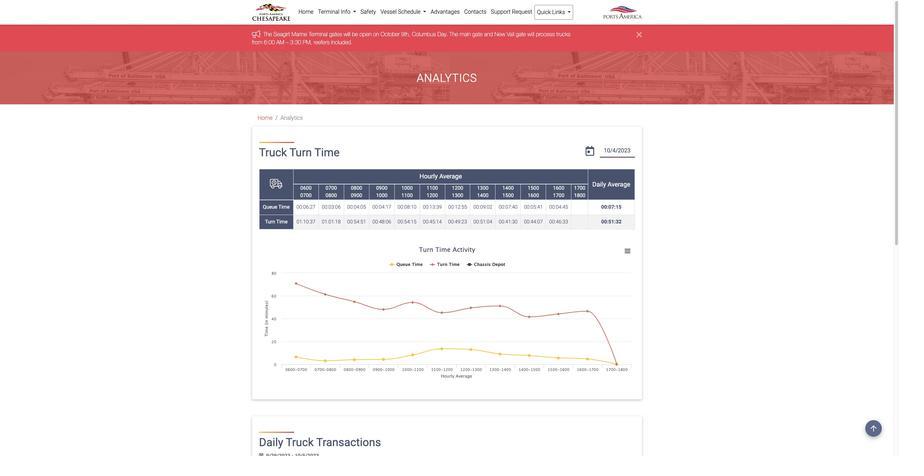 Task type: describe. For each thing, give the bounding box(es) containing it.
daily inside hourly average daily average
[[593, 181, 607, 188]]

1100 1200
[[427, 185, 438, 199]]

00:49:23
[[449, 219, 468, 225]]

0 vertical spatial 1200
[[452, 185, 464, 191]]

00:46:33
[[550, 219, 569, 225]]

6:00
[[264, 39, 275, 45]]

gates
[[330, 31, 342, 37]]

hourly average daily average
[[420, 173, 631, 188]]

00:13:39
[[423, 204, 442, 210]]

3:30
[[290, 39, 301, 45]]

1500 1600
[[528, 185, 540, 199]]

1 vertical spatial turn
[[265, 219, 275, 225]]

00:04:45
[[550, 204, 569, 210]]

the seagirt marine terminal gates will be open on october 9th, columbus day. the main gate and new vail gate will process trucks from 6:00 am – 3:30 pm, reefers included.
[[252, 31, 571, 45]]

0 horizontal spatial 1300
[[452, 193, 464, 199]]

transactions
[[317, 436, 381, 449]]

vessel schedule link
[[379, 5, 429, 19]]

00:03:06
[[322, 204, 341, 210]]

0 horizontal spatial 1500
[[503, 193, 514, 199]]

0 horizontal spatial 0900
[[351, 193, 363, 199]]

0900 1000
[[376, 185, 388, 199]]

1 gate from the left
[[473, 31, 483, 37]]

1 vertical spatial daily
[[259, 436, 284, 449]]

0 vertical spatial terminal
[[318, 8, 340, 15]]

from
[[252, 39, 263, 45]]

01:01:18
[[322, 219, 341, 225]]

0800 0900
[[351, 185, 363, 199]]

1 the from the left
[[263, 31, 272, 37]]

00:04:17
[[373, 204, 392, 210]]

terminal info link
[[316, 5, 359, 19]]

00:44:07
[[524, 219, 543, 225]]

0 vertical spatial 1400
[[503, 185, 514, 191]]

00:54:51
[[347, 219, 366, 225]]

0 horizontal spatial analytics
[[281, 115, 303, 121]]

truck turn time
[[259, 146, 340, 159]]

go to top image
[[866, 420, 883, 437]]

0 horizontal spatial 1600
[[528, 193, 540, 199]]

calendar day image
[[586, 146, 595, 156]]

included.
[[331, 39, 353, 45]]

00:06:27
[[297, 204, 316, 210]]

0 horizontal spatial 1400
[[478, 193, 489, 199]]

the seagirt marine terminal gates will be open on october 9th, columbus day. the main gate and new vail gate will process trucks from 6:00 am – 3:30 pm, reefers included. alert
[[0, 25, 895, 52]]

1000 1100
[[402, 185, 413, 199]]

00:04:05
[[347, 204, 366, 210]]

and
[[485, 31, 493, 37]]

2 will from the left
[[528, 31, 535, 37]]

1700 1800
[[575, 185, 586, 199]]

0 horizontal spatial average
[[440, 173, 462, 180]]

schedule
[[398, 8, 421, 15]]

1 horizontal spatial 1600
[[554, 185, 565, 191]]

quick links
[[538, 9, 567, 15]]

terminal info
[[318, 8, 352, 15]]

00:12:55
[[449, 204, 468, 210]]

0 horizontal spatial 1200
[[427, 193, 438, 199]]

1400 1500
[[503, 185, 514, 199]]

be
[[352, 31, 358, 37]]

0600
[[301, 185, 312, 191]]

1200 1300
[[452, 185, 464, 199]]

0 horizontal spatial 1000
[[376, 193, 388, 199]]

day.
[[438, 31, 448, 37]]

home for 'home' link to the left
[[258, 115, 273, 121]]

support
[[491, 8, 511, 15]]

vessel
[[381, 8, 397, 15]]

0 vertical spatial 1700
[[575, 185, 586, 191]]

info
[[341, 8, 351, 15]]

0 horizontal spatial 0700
[[301, 193, 312, 199]]

close image
[[637, 30, 642, 39]]

time for 00:06:27
[[279, 204, 290, 210]]

0 vertical spatial time
[[315, 146, 340, 159]]

open
[[360, 31, 372, 37]]

9th,
[[402, 31, 411, 37]]

bullhorn image
[[252, 30, 263, 38]]

time for 01:10:37
[[276, 219, 288, 225]]

00:48:06
[[373, 219, 392, 225]]

queue time
[[263, 204, 290, 210]]

the seagirt marine terminal gates will be open on october 9th, columbus day. the main gate and new vail gate will process trucks from 6:00 am – 3:30 pm, reefers included. link
[[252, 31, 571, 45]]

quick
[[538, 9, 551, 15]]

contacts
[[465, 8, 487, 15]]

links
[[553, 9, 566, 15]]

1 horizontal spatial 1300
[[478, 185, 489, 191]]

on
[[373, 31, 379, 37]]



Task type: vqa. For each thing, say whether or not it's contained in the screenshot.
00:51:32
yes



Task type: locate. For each thing, give the bounding box(es) containing it.
1 horizontal spatial daily
[[593, 181, 607, 188]]

1800
[[575, 193, 586, 199]]

the
[[263, 31, 272, 37], [450, 31, 459, 37]]

1 horizontal spatial the
[[450, 31, 459, 37]]

0 horizontal spatial gate
[[473, 31, 483, 37]]

0 vertical spatial 0900
[[376, 185, 388, 191]]

1 horizontal spatial average
[[608, 181, 631, 188]]

0 vertical spatial turn
[[290, 146, 312, 159]]

queue
[[263, 204, 277, 210]]

terminal left 'info'
[[318, 8, 340, 15]]

1600 1700
[[554, 185, 565, 199]]

1 horizontal spatial 1100
[[427, 185, 438, 191]]

0900 up 00:04:05
[[351, 193, 363, 199]]

will left the process
[[528, 31, 535, 37]]

vessel schedule
[[381, 8, 422, 15]]

1 vertical spatial 1600
[[528, 193, 540, 199]]

1300 1400
[[478, 185, 489, 199]]

1 horizontal spatial 1200
[[452, 185, 464, 191]]

1500 up 00:05:41
[[528, 185, 540, 191]]

0 vertical spatial 0700
[[326, 185, 337, 191]]

process
[[536, 31, 555, 37]]

0 vertical spatial analytics
[[417, 71, 478, 85]]

0700 up the "00:03:06"
[[326, 185, 337, 191]]

0 horizontal spatial home
[[258, 115, 273, 121]]

0 vertical spatial 0800
[[351, 185, 363, 191]]

0 horizontal spatial turn
[[265, 219, 275, 225]]

home inside 'home' link
[[299, 8, 314, 15]]

1 vertical spatial 1700
[[554, 193, 565, 199]]

average up the 00:07:15
[[608, 181, 631, 188]]

hourly
[[420, 173, 438, 180]]

trucks
[[557, 31, 571, 37]]

00:09:02
[[474, 204, 493, 210]]

time
[[315, 146, 340, 159], [279, 204, 290, 210], [276, 219, 288, 225]]

00:08:10
[[398, 204, 417, 210]]

1 horizontal spatial 1400
[[503, 185, 514, 191]]

0 vertical spatial average
[[440, 173, 462, 180]]

1 horizontal spatial 1700
[[575, 185, 586, 191]]

0900 up 00:04:17
[[376, 185, 388, 191]]

safety link
[[359, 5, 379, 19]]

1 vertical spatial 1400
[[478, 193, 489, 199]]

daily
[[593, 181, 607, 188], [259, 436, 284, 449]]

1000 up 00:04:17
[[376, 193, 388, 199]]

1100 up 00:08:10
[[402, 193, 413, 199]]

0 vertical spatial home link
[[297, 5, 316, 19]]

1 vertical spatial average
[[608, 181, 631, 188]]

1 vertical spatial home
[[258, 115, 273, 121]]

1600 up 00:05:41
[[528, 193, 540, 199]]

00:05:41
[[524, 204, 543, 210]]

1 vertical spatial 1300
[[452, 193, 464, 199]]

1 horizontal spatial will
[[528, 31, 535, 37]]

1300 up 00:12:55
[[452, 193, 464, 199]]

00:41:30
[[499, 219, 518, 225]]

1 vertical spatial time
[[279, 204, 290, 210]]

1 horizontal spatial gate
[[516, 31, 526, 37]]

0700
[[326, 185, 337, 191], [301, 193, 312, 199]]

pm,
[[303, 39, 312, 45]]

safety
[[361, 8, 376, 15]]

seagirt
[[274, 31, 290, 37]]

0800 up the "00:03:06"
[[326, 193, 337, 199]]

2 gate from the left
[[516, 31, 526, 37]]

1700 up 1800
[[575, 185, 586, 191]]

1300
[[478, 185, 489, 191], [452, 193, 464, 199]]

0800 up 00:04:05
[[351, 185, 363, 191]]

1400 up "00:09:02"
[[478, 193, 489, 199]]

1 horizontal spatial turn
[[290, 146, 312, 159]]

1 horizontal spatial 0900
[[376, 185, 388, 191]]

gate
[[473, 31, 483, 37], [516, 31, 526, 37]]

advantages link
[[429, 5, 462, 19]]

None text field
[[600, 145, 635, 157]]

0700 0800
[[326, 185, 337, 199]]

0 vertical spatial daily
[[593, 181, 607, 188]]

0 horizontal spatial 0800
[[326, 193, 337, 199]]

00:51:32
[[602, 219, 622, 225]]

1 horizontal spatial 0700
[[326, 185, 337, 191]]

home for 'home' link to the top
[[299, 8, 314, 15]]

request
[[512, 8, 533, 15]]

0 vertical spatial home
[[299, 8, 314, 15]]

0700 down 0600
[[301, 193, 312, 199]]

0 vertical spatial 1100
[[427, 185, 438, 191]]

columbus
[[412, 31, 436, 37]]

0 vertical spatial 1300
[[478, 185, 489, 191]]

analytics
[[417, 71, 478, 85], [281, 115, 303, 121]]

truck
[[259, 146, 287, 159], [286, 436, 314, 449]]

0 vertical spatial 1600
[[554, 185, 565, 191]]

1700
[[575, 185, 586, 191], [554, 193, 565, 199]]

october
[[381, 31, 400, 37]]

1 vertical spatial 1100
[[402, 193, 413, 199]]

1 vertical spatial terminal
[[309, 31, 328, 37]]

1200
[[452, 185, 464, 191], [427, 193, 438, 199]]

daily up calendar week "icon"
[[259, 436, 284, 449]]

1100 down hourly
[[427, 185, 438, 191]]

–
[[286, 39, 289, 45]]

00:45:14
[[423, 219, 442, 225]]

will left be
[[344, 31, 351, 37]]

1600 up 00:04:45
[[554, 185, 565, 191]]

daily truck transactions
[[259, 436, 381, 449]]

1400
[[503, 185, 514, 191], [478, 193, 489, 199]]

terminal up reefers
[[309, 31, 328, 37]]

the right day.
[[450, 31, 459, 37]]

00:07:15
[[602, 204, 622, 210]]

1 vertical spatial analytics
[[281, 115, 303, 121]]

1600
[[554, 185, 565, 191], [528, 193, 540, 199]]

1 horizontal spatial 1000
[[402, 185, 413, 191]]

0 horizontal spatial the
[[263, 31, 272, 37]]

contacts link
[[462, 5, 489, 19]]

2 the from the left
[[450, 31, 459, 37]]

00:51:04
[[474, 219, 493, 225]]

0 horizontal spatial daily
[[259, 436, 284, 449]]

advantages
[[431, 8, 460, 15]]

0 horizontal spatial 1100
[[402, 193, 413, 199]]

terminal inside 'the seagirt marine terminal gates will be open on october 9th, columbus day. the main gate and new vail gate will process trucks from 6:00 am – 3:30 pm, reefers included.'
[[309, 31, 328, 37]]

1000 up 00:08:10
[[402, 185, 413, 191]]

0 vertical spatial 1000
[[402, 185, 413, 191]]

0 horizontal spatial 1700
[[554, 193, 565, 199]]

gate left and
[[473, 31, 483, 37]]

1 vertical spatial home link
[[258, 115, 273, 121]]

support request
[[491, 8, 533, 15]]

terminal
[[318, 8, 340, 15], [309, 31, 328, 37]]

vail
[[507, 31, 515, 37]]

main
[[460, 31, 471, 37]]

reefers
[[314, 39, 330, 45]]

1200 up 00:12:55
[[452, 185, 464, 191]]

home link
[[297, 5, 316, 19], [258, 115, 273, 121]]

0 vertical spatial truck
[[259, 146, 287, 159]]

1 horizontal spatial 0800
[[351, 185, 363, 191]]

1000
[[402, 185, 413, 191], [376, 193, 388, 199]]

1 vertical spatial truck
[[286, 436, 314, 449]]

00:54:15
[[398, 219, 417, 225]]

0 horizontal spatial home link
[[258, 115, 273, 121]]

0 vertical spatial 1500
[[528, 185, 540, 191]]

1300 up "00:09:02"
[[478, 185, 489, 191]]

01:10:37
[[297, 219, 316, 225]]

1 vertical spatial 1500
[[503, 193, 514, 199]]

turn time
[[265, 219, 288, 225]]

0600 0700
[[301, 185, 312, 199]]

1500 up 00:07:40
[[503, 193, 514, 199]]

new
[[495, 31, 506, 37]]

support request link
[[489, 5, 535, 19]]

0 horizontal spatial will
[[344, 31, 351, 37]]

1 vertical spatial 1200
[[427, 193, 438, 199]]

1 vertical spatial 0800
[[326, 193, 337, 199]]

calendar week image
[[259, 453, 264, 456]]

average
[[440, 173, 462, 180], [608, 181, 631, 188]]

1 vertical spatial 0900
[[351, 193, 363, 199]]

1 vertical spatial 1000
[[376, 193, 388, 199]]

1 will from the left
[[344, 31, 351, 37]]

0900
[[376, 185, 388, 191], [351, 193, 363, 199]]

1200 up 00:13:39
[[427, 193, 438, 199]]

am
[[277, 39, 285, 45]]

1 vertical spatial 0700
[[301, 193, 312, 199]]

gate right vail
[[516, 31, 526, 37]]

1 horizontal spatial 1500
[[528, 185, 540, 191]]

2 vertical spatial time
[[276, 219, 288, 225]]

daily right 1700 1800
[[593, 181, 607, 188]]

1 horizontal spatial home link
[[297, 5, 316, 19]]

1 horizontal spatial home
[[299, 8, 314, 15]]

1700 up 00:04:45
[[554, 193, 565, 199]]

the up 6:00
[[263, 31, 272, 37]]

1400 up 00:07:40
[[503, 185, 514, 191]]

turn
[[290, 146, 312, 159], [265, 219, 275, 225]]

marine
[[292, 31, 307, 37]]

00:07:40
[[499, 204, 518, 210]]

will
[[344, 31, 351, 37], [528, 31, 535, 37]]

average up 1200 1300
[[440, 173, 462, 180]]

quick links link
[[535, 5, 574, 20]]

1 horizontal spatial analytics
[[417, 71, 478, 85]]



